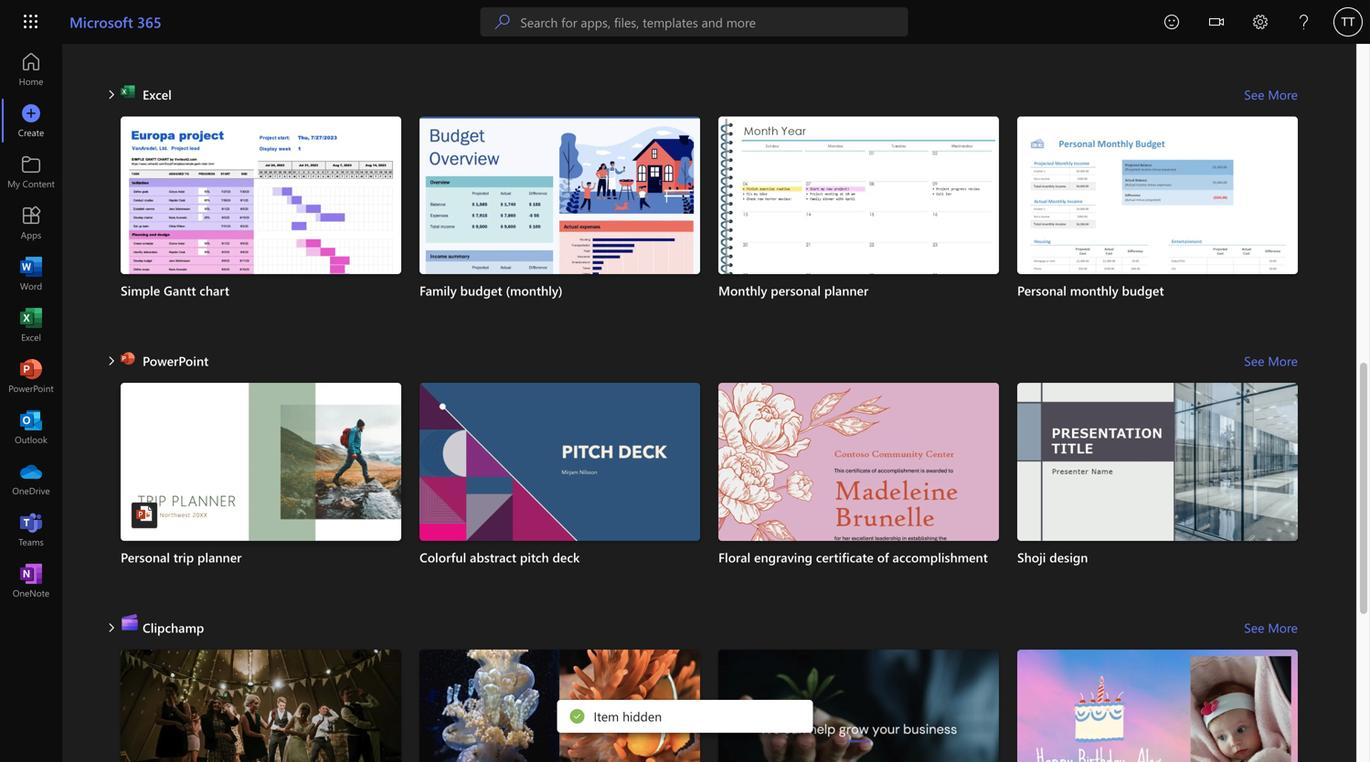 Task type: vqa. For each thing, say whether or not it's contained in the screenshot.
 related to PowerPoint
yes



Task type: describe. For each thing, give the bounding box(es) containing it.
apps image
[[22, 214, 40, 232]]

split screen layout with slide-in effect image
[[420, 650, 700, 762]]

create image
[[22, 112, 40, 130]]

powerpoint
[[143, 352, 209, 369]]

budget inside family budget (monthly) link "element"
[[460, 282, 502, 299]]

word image
[[22, 265, 40, 283]]

certificate
[[816, 549, 874, 566]]

simple gantt chart link element
[[121, 282, 401, 300]]

pitch
[[520, 549, 549, 566]]

more for personal monthly budget
[[1268, 86, 1298, 103]]

personal trip planner
[[121, 549, 242, 566]]

shoji design list item
[[1018, 383, 1298, 599]]

see more for shoji design
[[1245, 352, 1298, 369]]

personal trip planner image
[[121, 383, 401, 541]]

my content image
[[22, 163, 40, 181]]

toast notification item hidden region
[[557, 700, 813, 733]]

family budget (monthly) link element
[[420, 282, 700, 300]]

excel
[[143, 86, 172, 103]]

colorful abstract pitch deck link element
[[420, 548, 700, 567]]

kids birthday video image
[[1018, 650, 1298, 762]]

monthly personal planner list item
[[719, 116, 999, 335]]

chart
[[200, 282, 229, 299]]

shoji design link element
[[1018, 548, 1298, 567]]

budget inside personal monthly budget link element
[[1122, 282, 1164, 299]]

accomplishment
[[893, 549, 988, 566]]

see more link for personal monthly budget
[[1245, 80, 1298, 109]]

personal trip planner list item
[[121, 383, 401, 599]]

microsoft
[[69, 12, 133, 32]]

onenote image
[[22, 572, 40, 591]]

personal
[[771, 282, 821, 299]]

 for powerpoint
[[106, 356, 117, 367]]

simple
[[121, 282, 160, 299]]

365
[[137, 12, 162, 32]]

personal trip planner link element
[[121, 548, 401, 567]]

colorful abstract pitch deck image
[[420, 383, 700, 541]]

floral engraving certificate of accomplishment image
[[719, 383, 999, 600]]

1 list from the top
[[121, 0, 1298, 73]]

powerpoint image
[[135, 505, 154, 523]]

microsoft 365 banner
[[0, 0, 1370, 47]]

excel image
[[22, 316, 40, 335]]

colorful
[[420, 549, 466, 566]]

personal for personal monthly budget
[[1018, 282, 1067, 299]]

personal monthly budget image
[[1018, 116, 1298, 334]]

wedding recap story image
[[121, 650, 401, 762]]

floral engraving certificate of accomplishment
[[719, 549, 988, 566]]

monthly personal planner link element
[[719, 282, 999, 300]]

family budget (monthly) list item
[[420, 116, 700, 334]]

3 more from the top
[[1268, 619, 1298, 636]]

planner for monthly personal planner
[[824, 282, 869, 299]]

personal for personal trip planner
[[121, 549, 170, 566]]

family budget (monthly) image
[[420, 116, 700, 334]]

onedrive image
[[22, 470, 40, 488]]



Task type: locate. For each thing, give the bounding box(es) containing it.
see more
[[1245, 86, 1298, 103], [1245, 352, 1298, 369], [1245, 619, 1298, 636]]

4 list from the top
[[121, 650, 1298, 762]]

engraving
[[754, 549, 813, 566]]

0 horizontal spatial personal
[[121, 549, 170, 566]]

monthly personal planner image
[[719, 116, 999, 335]]

application containing excel
[[0, 0, 1370, 762]]

0 vertical spatial see more link
[[1245, 80, 1298, 109]]

design
[[1050, 549, 1088, 566]]

application
[[0, 0, 1370, 762]]

hidden
[[623, 708, 662, 725]]

list
[[121, 0, 1298, 73], [121, 116, 1298, 339], [121, 383, 1298, 606], [121, 650, 1298, 762]]

colorful abstract pitch deck list item
[[420, 383, 700, 599]]

gantt
[[164, 282, 196, 299]]

1 see more from the top
[[1245, 86, 1298, 103]]

1  from the top
[[106, 89, 117, 100]]

list for clipchamp
[[121, 650, 1298, 762]]

shoji design
[[1018, 549, 1088, 566]]

1 see from the top
[[1245, 86, 1265, 103]]

2  from the top
[[106, 356, 117, 367]]

budget right monthly
[[1122, 282, 1164, 299]]

0 vertical spatial more
[[1268, 86, 1298, 103]]

1 vertical spatial personal
[[121, 549, 170, 566]]

1 horizontal spatial budget
[[1122, 282, 1164, 299]]

floral engraving certificate of accomplishment list item
[[719, 383, 999, 600]]

home image
[[22, 60, 40, 79]]

none search field inside microsoft 365 banner
[[480, 7, 908, 37]]

2 more from the top
[[1268, 352, 1298, 369]]

clipchamp
[[143, 619, 204, 636]]

1 budget from the left
[[460, 282, 502, 299]]

see for personal monthly budget
[[1245, 86, 1265, 103]]


[[1210, 15, 1224, 29]]

2 vertical spatial more
[[1268, 619, 1298, 636]]

personal left monthly
[[1018, 282, 1067, 299]]

teams image
[[22, 521, 40, 539]]

item
[[594, 708, 619, 725]]

2 see from the top
[[1245, 352, 1265, 369]]

list for powerpoint
[[121, 383, 1298, 606]]

budget
[[460, 282, 502, 299], [1122, 282, 1164, 299]]

monthly
[[1070, 282, 1119, 299]]

monthly personal planner
[[719, 282, 869, 299]]

personal monthly budget list item
[[1018, 116, 1298, 334]]

3 see from the top
[[1245, 619, 1265, 636]]

message element
[[594, 708, 662, 725]]

list containing personal trip planner
[[121, 383, 1298, 606]]

 left clipchamp
[[106, 622, 117, 633]]

1 vertical spatial see more
[[1245, 352, 1298, 369]]

2 vertical spatial see more
[[1245, 619, 1298, 636]]

family budget (monthly)
[[420, 282, 563, 299]]

3  from the top
[[106, 622, 117, 633]]

deck
[[553, 549, 580, 566]]

planner right the personal
[[824, 282, 869, 299]]

2 see more link from the top
[[1245, 347, 1298, 376]]

0 vertical spatial see more
[[1245, 86, 1298, 103]]

0 horizontal spatial planner
[[197, 549, 242, 566]]

0 vertical spatial see
[[1245, 86, 1265, 103]]

simple gantt chart image
[[121, 116, 401, 334]]

 button
[[1195, 0, 1239, 47]]

see more for personal monthly budget
[[1245, 86, 1298, 103]]

2 budget from the left
[[1122, 282, 1164, 299]]

planner for personal trip planner
[[197, 549, 242, 566]]

monthly
[[719, 282, 767, 299]]

powerpoint image
[[22, 368, 40, 386]]

personal
[[1018, 282, 1067, 299], [121, 549, 170, 566]]

None search field
[[480, 7, 908, 37]]

list for excel
[[121, 116, 1298, 339]]

 left powerpoint
[[106, 356, 117, 367]]

personal monthly budget link element
[[1018, 282, 1298, 300]]

1 more from the top
[[1268, 86, 1298, 103]]

outlook image
[[22, 419, 40, 437]]

family
[[420, 282, 457, 299]]

more
[[1268, 86, 1298, 103], [1268, 352, 1298, 369], [1268, 619, 1298, 636]]

list containing simple gantt chart
[[121, 116, 1298, 339]]

1 vertical spatial see
[[1245, 352, 1265, 369]]

0 horizontal spatial budget
[[460, 282, 502, 299]]

0 vertical spatial 
[[106, 89, 117, 100]]

2 vertical spatial see
[[1245, 619, 1265, 636]]

 for clipchamp
[[106, 622, 117, 633]]

see more link for shoji design
[[1245, 347, 1298, 376]]

1 horizontal spatial planner
[[824, 282, 869, 299]]

tt
[[1342, 15, 1355, 29]]

of
[[877, 549, 889, 566]]

1 vertical spatial more
[[1268, 352, 1298, 369]]

simple gantt chart list item
[[121, 116, 401, 334]]

navigation
[[0, 44, 62, 607]]

1 vertical spatial 
[[106, 356, 117, 367]]

 for excel
[[106, 89, 117, 100]]

more for shoji design
[[1268, 352, 1298, 369]]

3 list from the top
[[121, 383, 1298, 606]]

 left excel
[[106, 89, 117, 100]]

3 see more link from the top
[[1245, 613, 1298, 642]]

0 vertical spatial planner
[[824, 282, 869, 299]]


[[106, 89, 117, 100], [106, 356, 117, 367], [106, 622, 117, 633]]

see more link
[[1245, 80, 1298, 109], [1245, 347, 1298, 376], [1245, 613, 1298, 642]]

0 vertical spatial personal
[[1018, 282, 1067, 299]]

planner
[[824, 282, 869, 299], [197, 549, 242, 566]]

Search box. Suggestions appear as you type. search field
[[521, 7, 908, 37]]

3 see more from the top
[[1245, 619, 1298, 636]]

personal left trip
[[121, 549, 170, 566]]

floral engraving certificate of accomplishment link element
[[719, 548, 999, 567]]

simple gantt chart
[[121, 282, 229, 299]]

microsoft 365
[[69, 12, 162, 32]]

colorful abstract pitch deck
[[420, 549, 580, 566]]

tt button
[[1327, 0, 1370, 44]]

see for shoji design
[[1245, 352, 1265, 369]]

2 vertical spatial see more link
[[1245, 613, 1298, 642]]

2 see more from the top
[[1245, 352, 1298, 369]]

1 see more link from the top
[[1245, 80, 1298, 109]]

planner right trip
[[197, 549, 242, 566]]

shoji design image
[[1018, 383, 1298, 541]]

item hidden
[[594, 708, 662, 725]]

1 horizontal spatial personal
[[1018, 282, 1067, 299]]

1 vertical spatial planner
[[197, 549, 242, 566]]

2 vertical spatial 
[[106, 622, 117, 633]]

shoji
[[1018, 549, 1046, 566]]

1 vertical spatial see more link
[[1245, 347, 1298, 376]]

abstract
[[470, 549, 517, 566]]

floral
[[719, 549, 751, 566]]

2 list from the top
[[121, 116, 1298, 339]]

see
[[1245, 86, 1265, 103], [1245, 352, 1265, 369], [1245, 619, 1265, 636]]

budget right family
[[460, 282, 502, 299]]

personal monthly budget
[[1018, 282, 1164, 299]]

special business offer video image
[[719, 650, 999, 762]]

personal inside personal trip planner link element
[[121, 549, 170, 566]]

(monthly)
[[506, 282, 563, 299]]

personal inside personal monthly budget link element
[[1018, 282, 1067, 299]]

trip
[[174, 549, 194, 566]]



